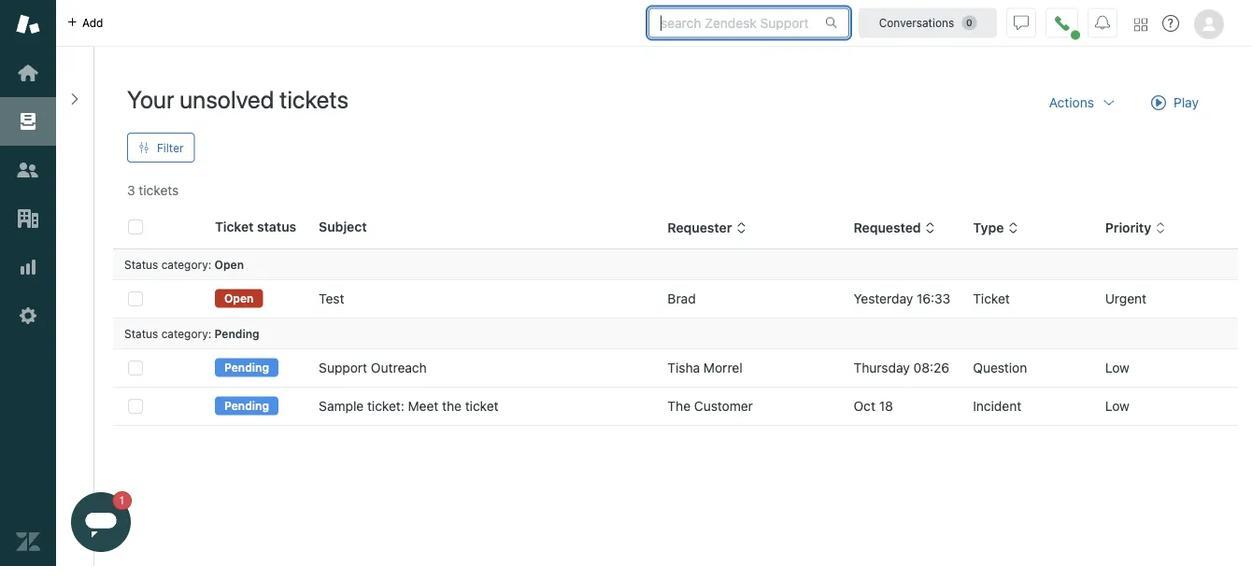 Task type: vqa. For each thing, say whether or not it's contained in the screenshot.


Task type: describe. For each thing, give the bounding box(es) containing it.
your
[[127, 85, 174, 113]]

notifications image
[[1096, 15, 1111, 30]]

tisha
[[668, 360, 700, 376]]

requester
[[668, 220, 733, 236]]

16:33
[[917, 291, 951, 307]]

category: for open
[[161, 258, 212, 271]]

add
[[82, 16, 103, 29]]

row containing support outreach
[[113, 349, 1239, 388]]

ticket for ticket status
[[215, 219, 254, 235]]

0 vertical spatial pending
[[215, 327, 260, 340]]

admin image
[[16, 304, 40, 328]]

yesterday
[[854, 291, 914, 307]]

oct
[[854, 399, 876, 414]]

brad
[[668, 291, 696, 307]]

get help image
[[1163, 15, 1180, 32]]

support
[[319, 360, 368, 376]]

status category: open
[[124, 258, 244, 271]]

expand views pane image
[[67, 92, 82, 107]]

priority
[[1106, 220, 1152, 236]]

your unsolved tickets
[[127, 85, 349, 113]]

08:26
[[914, 360, 950, 376]]

requested button
[[854, 220, 937, 237]]

customers image
[[16, 158, 40, 182]]

play
[[1174, 95, 1200, 110]]

test link
[[319, 290, 345, 309]]

oct 18
[[854, 399, 894, 414]]

low for incident
[[1106, 399, 1130, 414]]

zendesk support image
[[16, 12, 40, 36]]

actions button
[[1035, 84, 1132, 122]]

tisha morrel
[[668, 360, 743, 376]]

sample
[[319, 399, 364, 414]]

status
[[257, 219, 297, 235]]

3
[[127, 183, 135, 198]]

ticket
[[465, 399, 499, 414]]

sample ticket: meet the ticket
[[319, 399, 499, 414]]

the
[[668, 399, 691, 414]]

reporting image
[[16, 255, 40, 280]]

get started image
[[16, 61, 40, 85]]

sample ticket: meet the ticket link
[[319, 397, 499, 416]]

incident
[[974, 399, 1022, 414]]

zendesk image
[[16, 530, 40, 554]]

support outreach
[[319, 360, 427, 376]]

requested
[[854, 220, 922, 236]]

the
[[442, 399, 462, 414]]

test
[[319, 291, 345, 307]]

ticket:
[[367, 399, 405, 414]]

search Zendesk Support field
[[661, 14, 818, 31]]



Task type: locate. For each thing, give the bounding box(es) containing it.
0 vertical spatial ticket
[[215, 219, 254, 235]]

1 vertical spatial category:
[[161, 327, 212, 340]]

main element
[[0, 0, 56, 567]]

1 status from the top
[[124, 258, 158, 271]]

category: down the status category: open on the top left
[[161, 327, 212, 340]]

0 vertical spatial category:
[[161, 258, 212, 271]]

meet
[[408, 399, 439, 414]]

0 vertical spatial status
[[124, 258, 158, 271]]

button displays agent's chat status as invisible. image
[[1015, 15, 1030, 30]]

pending for support outreach
[[224, 361, 269, 374]]

conversations button
[[859, 8, 998, 38]]

pending for sample ticket: meet the ticket
[[224, 400, 269, 413]]

0 horizontal spatial ticket
[[215, 219, 254, 235]]

tickets right 3
[[139, 183, 179, 198]]

actions
[[1050, 95, 1095, 110]]

status down the status category: open on the top left
[[124, 327, 158, 340]]

row containing sample ticket: meet the ticket
[[113, 388, 1239, 426]]

1 row from the top
[[113, 280, 1239, 318]]

priority button
[[1106, 220, 1167, 237]]

status
[[124, 258, 158, 271], [124, 327, 158, 340]]

zendesk products image
[[1135, 18, 1148, 31]]

2 category: from the top
[[161, 327, 212, 340]]

type
[[974, 220, 1005, 236]]

1 low from the top
[[1106, 360, 1130, 376]]

conversations
[[880, 16, 955, 29]]

organizations image
[[16, 207, 40, 231]]

open
[[215, 258, 244, 271], [224, 292, 254, 305]]

row
[[113, 280, 1239, 318], [113, 349, 1239, 388], [113, 388, 1239, 426]]

ticket status
[[215, 219, 297, 235]]

status for status category: open
[[124, 258, 158, 271]]

category: for pending
[[161, 327, 212, 340]]

customer
[[695, 399, 754, 414]]

ticket
[[215, 219, 254, 235], [974, 291, 1011, 307]]

tickets
[[280, 85, 349, 113], [139, 183, 179, 198]]

yesterday 16:33
[[854, 291, 951, 307]]

support outreach link
[[319, 359, 427, 378]]

0 vertical spatial tickets
[[280, 85, 349, 113]]

0 vertical spatial low
[[1106, 360, 1130, 376]]

row up the
[[113, 349, 1239, 388]]

1 vertical spatial ticket
[[974, 291, 1011, 307]]

2 status from the top
[[124, 327, 158, 340]]

row containing test
[[113, 280, 1239, 318]]

type button
[[974, 220, 1020, 237]]

low
[[1106, 360, 1130, 376], [1106, 399, 1130, 414]]

1 vertical spatial tickets
[[139, 183, 179, 198]]

outreach
[[371, 360, 427, 376]]

requester button
[[668, 220, 748, 237]]

subject
[[319, 219, 367, 235]]

3 row from the top
[[113, 388, 1239, 426]]

1 vertical spatial open
[[224, 292, 254, 305]]

play button
[[1136, 84, 1216, 122]]

thursday
[[854, 360, 911, 376]]

row up tisha
[[113, 280, 1239, 318]]

status down 3
[[124, 258, 158, 271]]

1 horizontal spatial ticket
[[974, 291, 1011, 307]]

open up status category: pending
[[224, 292, 254, 305]]

low for question
[[1106, 360, 1130, 376]]

0 horizontal spatial tickets
[[139, 183, 179, 198]]

status category: pending
[[124, 327, 260, 340]]

morrel
[[704, 360, 743, 376]]

question
[[974, 360, 1028, 376]]

filter button
[[127, 133, 195, 163]]

the customer
[[668, 399, 754, 414]]

tickets right unsolved on the left of the page
[[280, 85, 349, 113]]

1 vertical spatial low
[[1106, 399, 1130, 414]]

1 horizontal spatial tickets
[[280, 85, 349, 113]]

1 vertical spatial pending
[[224, 361, 269, 374]]

add button
[[56, 0, 115, 46]]

1 vertical spatial status
[[124, 327, 158, 340]]

1 category: from the top
[[161, 258, 212, 271]]

2 row from the top
[[113, 349, 1239, 388]]

unsolved
[[180, 85, 274, 113]]

ticket right 16:33
[[974, 291, 1011, 307]]

pending
[[215, 327, 260, 340], [224, 361, 269, 374], [224, 400, 269, 413]]

ticket for ticket
[[974, 291, 1011, 307]]

views image
[[16, 109, 40, 134]]

2 vertical spatial pending
[[224, 400, 269, 413]]

filter
[[157, 141, 184, 154]]

ticket left status
[[215, 219, 254, 235]]

ticket inside 'row'
[[974, 291, 1011, 307]]

thursday 08:26
[[854, 360, 950, 376]]

0 vertical spatial open
[[215, 258, 244, 271]]

18
[[880, 399, 894, 414]]

urgent
[[1106, 291, 1147, 307]]

3 tickets
[[127, 183, 179, 198]]

category: up status category: pending
[[161, 258, 212, 271]]

row down tisha
[[113, 388, 1239, 426]]

2 low from the top
[[1106, 399, 1130, 414]]

status for status category: pending
[[124, 327, 158, 340]]

open down ticket status
[[215, 258, 244, 271]]

category:
[[161, 258, 212, 271], [161, 327, 212, 340]]



